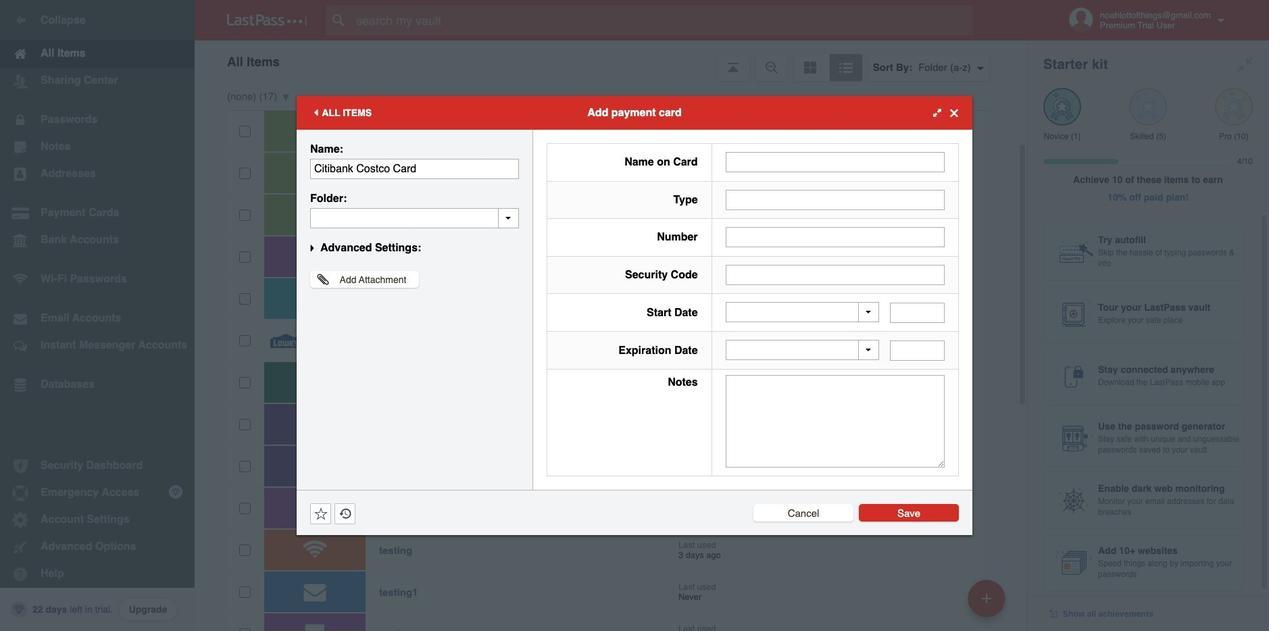Task type: locate. For each thing, give the bounding box(es) containing it.
search my vault text field
[[326, 5, 1000, 35]]

dialog
[[297, 96, 973, 535]]

None text field
[[310, 159, 519, 179], [726, 190, 945, 210], [726, 227, 945, 248], [890, 303, 945, 323], [890, 341, 945, 361], [310, 159, 519, 179], [726, 190, 945, 210], [726, 227, 945, 248], [890, 303, 945, 323], [890, 341, 945, 361]]

None text field
[[726, 152, 945, 173], [310, 208, 519, 229], [726, 265, 945, 285], [726, 375, 945, 468], [726, 152, 945, 173], [310, 208, 519, 229], [726, 265, 945, 285], [726, 375, 945, 468]]

new item navigation
[[963, 576, 1014, 631]]

vault options navigation
[[195, 41, 1028, 81]]



Task type: describe. For each thing, give the bounding box(es) containing it.
main navigation navigation
[[0, 0, 195, 631]]

new item image
[[982, 594, 992, 603]]

lastpass image
[[227, 14, 307, 26]]

Search search field
[[326, 5, 1000, 35]]



